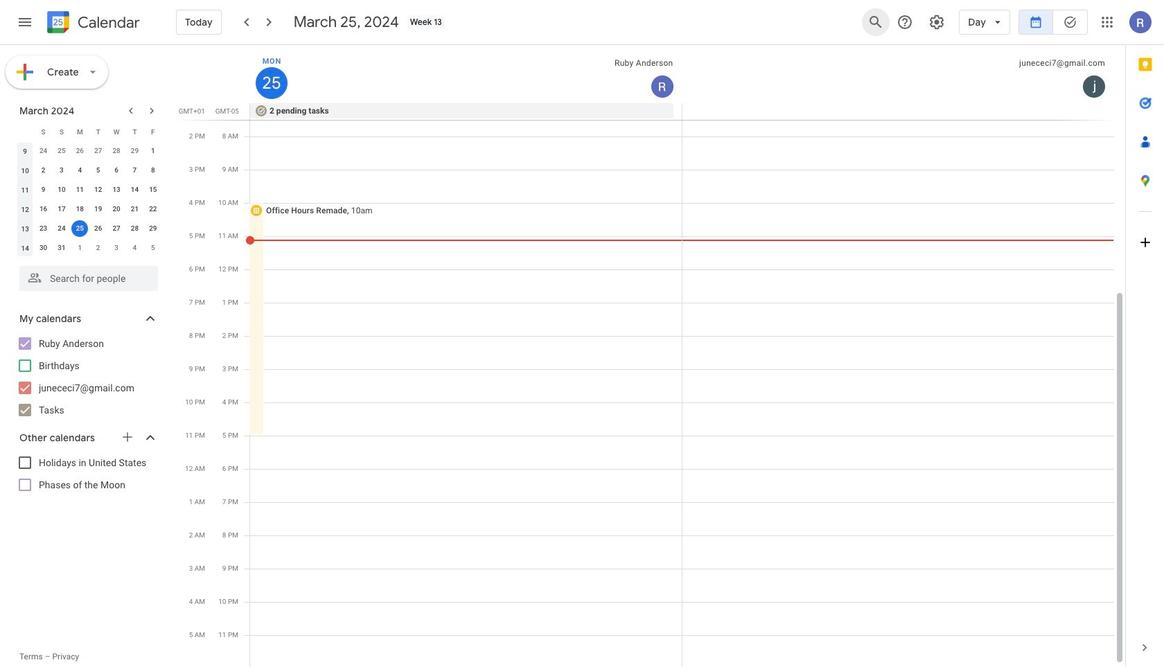 Task type: vqa. For each thing, say whether or not it's contained in the screenshot.
"2" element
yes



Task type: locate. For each thing, give the bounding box(es) containing it.
row group inside march 2024 'grid'
[[16, 141, 162, 258]]

17 element
[[53, 201, 70, 218]]

27 element
[[108, 220, 125, 237]]

row
[[244, 103, 1126, 120], [16, 122, 162, 141], [16, 141, 162, 161], [16, 161, 162, 180], [16, 180, 162, 200], [16, 200, 162, 219], [16, 219, 162, 238], [16, 238, 162, 258]]

12 element
[[90, 182, 107, 198]]

9 element
[[35, 182, 52, 198]]

16 element
[[35, 201, 52, 218]]

february 25 element
[[53, 143, 70, 159]]

4 element
[[72, 162, 88, 179]]

april 1 element
[[72, 240, 88, 257]]

Search for people text field
[[28, 266, 150, 291]]

19 element
[[90, 201, 107, 218]]

grid
[[177, 45, 1126, 668]]

row group
[[16, 141, 162, 258]]

29 element
[[145, 220, 161, 237]]

cell
[[71, 219, 89, 238]]

31 element
[[53, 240, 70, 257]]

february 27 element
[[90, 143, 107, 159]]

1 horizontal spatial column header
[[250, 45, 683, 103]]

heading
[[75, 14, 140, 31]]

april 2 element
[[90, 240, 107, 257]]

settings menu image
[[929, 14, 946, 31]]

30 element
[[35, 240, 52, 257]]

1 vertical spatial column header
[[16, 122, 34, 141]]

other calendars list
[[3, 452, 172, 496]]

11 element
[[72, 182, 88, 198]]

18 element
[[72, 201, 88, 218]]

february 29 element
[[126, 143, 143, 159]]

april 5 element
[[145, 240, 161, 257]]

0 horizontal spatial column header
[[16, 122, 34, 141]]

21 element
[[126, 201, 143, 218]]

column header inside march 2024 'grid'
[[16, 122, 34, 141]]

14 element
[[126, 182, 143, 198]]

25, today element
[[72, 220, 88, 237]]

add other calendars image
[[121, 431, 134, 444]]

8 element
[[145, 162, 161, 179]]

tab list
[[1127, 45, 1165, 629]]

cell inside row group
[[71, 219, 89, 238]]

None search field
[[0, 261, 172, 291]]

26 element
[[90, 220, 107, 237]]

column header
[[250, 45, 683, 103], [16, 122, 34, 141]]



Task type: describe. For each thing, give the bounding box(es) containing it.
15 element
[[145, 182, 161, 198]]

my calendars list
[[3, 333, 172, 422]]

22 element
[[145, 201, 161, 218]]

28 element
[[126, 220, 143, 237]]

april 3 element
[[108, 240, 125, 257]]

20 element
[[108, 201, 125, 218]]

april 4 element
[[126, 240, 143, 257]]

2 element
[[35, 162, 52, 179]]

6 element
[[108, 162, 125, 179]]

23 element
[[35, 220, 52, 237]]

5 element
[[90, 162, 107, 179]]

calendar element
[[44, 8, 140, 39]]

february 26 element
[[72, 143, 88, 159]]

13 element
[[108, 182, 125, 198]]

3 element
[[53, 162, 70, 179]]

0 vertical spatial column header
[[250, 45, 683, 103]]

7 element
[[126, 162, 143, 179]]

main drawer image
[[17, 14, 33, 31]]

heading inside calendar element
[[75, 14, 140, 31]]

monday, march 25, today element
[[256, 67, 288, 99]]

24 element
[[53, 220, 70, 237]]

10 element
[[53, 182, 70, 198]]

february 24 element
[[35, 143, 52, 159]]

february 28 element
[[108, 143, 125, 159]]

march 2024 grid
[[13, 122, 162, 258]]

1 element
[[145, 143, 161, 159]]



